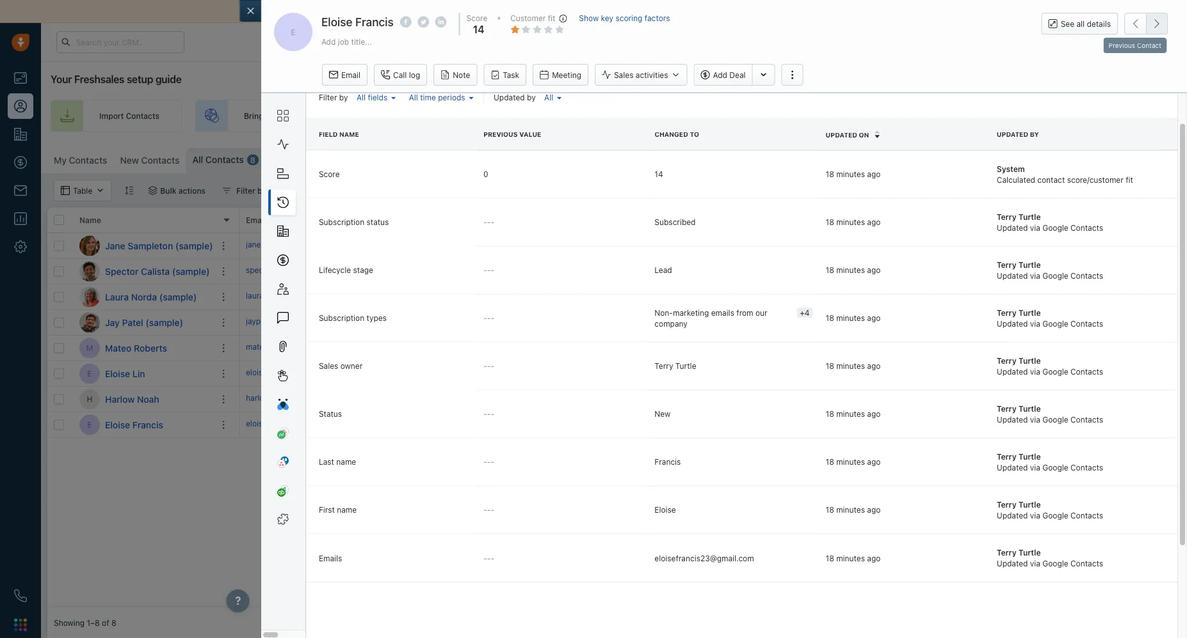 Task type: describe. For each thing, give the bounding box(es) containing it.
qualified for widgetz.io (sample)
[[836, 242, 868, 251]]

click for jaypatelsample@gmail.com
[[637, 318, 655, 327]]

terry for sales owner
[[997, 356, 1016, 365]]

3 via from the top
[[1030, 319, 1040, 328]]

via for eloise
[[1030, 511, 1040, 520]]

job
[[338, 37, 349, 46]]

container_wx8msf4aqz5i3rn1 image inside bulk actions button
[[148, 186, 157, 195]]

jane sampleton (sample) link
[[105, 240, 213, 253]]

field
[[319, 131, 338, 138]]

showing 1–8 of 8
[[54, 619, 116, 628]]

updated for last name
[[997, 463, 1028, 472]]

your right up
[[925, 111, 942, 120]]

click for lauranordasample@gmail.com
[[637, 293, 655, 302]]

unqualified
[[836, 318, 877, 327]]

non-marketing emails from our company
[[655, 308, 767, 328]]

emails
[[711, 308, 734, 317]]

minutes for lead
[[836, 266, 865, 275]]

types
[[367, 314, 387, 323]]

contacts inside button
[[1043, 154, 1076, 163]]

1 horizontal spatial import
[[467, 6, 495, 17]]

show key scoring factors link
[[579, 13, 670, 37]]

updated on
[[826, 131, 869, 138]]

container_wx8msf4aqz5i3rn1 image for lauranordasample@gmail.com
[[729, 293, 738, 302]]

j image for jay patel (sample)
[[79, 313, 100, 333]]

you
[[588, 6, 604, 17]]

twitter circled image
[[418, 15, 429, 29]]

e inside dialog
[[291, 27, 295, 36]]

from inside the non-marketing emails from our company
[[736, 308, 753, 317]]

14 inside score 14
[[473, 23, 484, 36]]

lead
[[655, 266, 672, 275]]

+ 4
[[800, 308, 810, 317]]

container_wx8msf4aqz5i3rn1 image for janesampleton@gmail.com
[[729, 242, 738, 251]]

name for last name
[[336, 458, 356, 467]]

add contact button
[[1111, 148, 1181, 170]]

import contacts link
[[51, 100, 182, 132]]

your right score 14
[[509, 6, 528, 17]]

+ inside eloise francis dialog
[[800, 308, 805, 317]]

all fields
[[357, 93, 388, 102]]

harlow
[[105, 394, 135, 405]]

team inside route leads to your team link
[[628, 111, 646, 120]]

minutes for terry turtle
[[836, 362, 865, 371]]

turtle for emails
[[1019, 549, 1041, 558]]

press space to select this row. row containing spectorcalista@gmail.com
[[239, 259, 1181, 285]]

press space to select this row. row containing jane sampleton (sample)
[[47, 234, 239, 259]]

of
[[102, 619, 109, 628]]

8 inside the all contacts 8
[[250, 156, 255, 165]]

subscribed
[[655, 218, 696, 227]]

task
[[461, 293, 477, 302]]

close image
[[1168, 8, 1174, 15]]

1 horizontal spatial add deal
[[1079, 111, 1112, 120]]

4 18 minutes ago from the top
[[826, 314, 881, 323]]

filter inside eloise francis dialog
[[319, 93, 337, 102]]

spector calista (sample)
[[105, 266, 210, 277]]

emails inside eloise francis dialog
[[319, 554, 342, 563]]

18 for 14
[[826, 170, 834, 179]]

all fields link
[[353, 89, 399, 105]]

invite
[[410, 111, 430, 120]]

1–8
[[87, 619, 100, 628]]

sequence
[[779, 111, 815, 120]]

create
[[731, 111, 755, 120]]

previous contact
[[1109, 42, 1161, 49]]

--- for subscription types
[[483, 314, 494, 323]]

qualified for acme inc (sample)
[[836, 293, 868, 302]]

customize table button
[[903, 148, 992, 170]]

1 vertical spatial deal
[[1096, 111, 1112, 120]]

pipeline
[[965, 111, 994, 120]]

google for eloise
[[1043, 511, 1068, 520]]

eloise francis dialog
[[239, 0, 1187, 639]]

+ click to add for spectorcalista@gmail.com
[[630, 267, 680, 276]]

all contacts 8
[[192, 155, 255, 165]]

ago for terry turtle
[[867, 362, 881, 371]]

filter by inside eloise francis dialog
[[319, 93, 348, 102]]

18 minutes ago for 14
[[826, 170, 881, 179]]

marketing
[[673, 308, 709, 317]]

note button
[[434, 64, 477, 86]]

bring in website leads
[[244, 111, 325, 120]]

previous contact tooltip
[[1104, 38, 1167, 56]]

add inside "press space to select this row." row
[[445, 293, 459, 302]]

sales for import
[[530, 6, 552, 17]]

minutes for francis
[[836, 458, 865, 467]]

updated for sales owner
[[997, 367, 1028, 376]]

import all your sales data link
[[467, 6, 576, 17]]

filter by button
[[214, 180, 275, 202]]

add for lauranordasample@gmail.com
[[666, 293, 680, 302]]

jay
[[105, 318, 120, 328]]

eloise francis inside "press space to select this row." row
[[105, 420, 163, 431]]

show key scoring factors
[[579, 14, 670, 23]]

eloise francis link
[[105, 419, 163, 432]]

sales for set
[[944, 111, 963, 120]]

status
[[367, 218, 389, 227]]

0 vertical spatial from
[[686, 6, 706, 17]]

google for new
[[1043, 415, 1068, 424]]

4 ago from the top
[[867, 314, 881, 323]]

press space to select this row. row containing jay patel (sample)
[[47, 311, 239, 336]]

via for new
[[1030, 415, 1040, 424]]

import contacts for import contacts button
[[1016, 154, 1076, 163]]

patel
[[122, 318, 143, 328]]

add for jaypatelsample@gmail.com
[[666, 318, 680, 327]]

12
[[302, 156, 311, 165]]

ago for subscribed
[[867, 218, 881, 227]]

terry turtle updated via google contacts for eloisefrancis23@gmail.com
[[997, 549, 1103, 568]]

next
[[438, 216, 455, 225]]

show
[[579, 14, 599, 23]]

12 more... button
[[284, 152, 346, 170]]

sales for sales activities
[[614, 70, 633, 79]]

harlow noah link
[[105, 393, 159, 406]]

updated for emails
[[997, 560, 1028, 568]]

call log button
[[374, 64, 427, 86]]

your freshsales setup guide
[[51, 73, 182, 85]]

customer fit
[[510, 14, 555, 23]]

table
[[965, 154, 984, 163]]

l image
[[79, 287, 100, 308]]

laura norda (sample)
[[105, 292, 197, 303]]

jaypatelsample@gmail.com link
[[246, 316, 344, 330]]

2 vertical spatial francis
[[655, 458, 681, 467]]

francis inside "press space to select this row." row
[[132, 420, 163, 431]]

laura
[[105, 292, 129, 303]]

ago for eloisefrancis23@gmail.com
[[867, 554, 881, 563]]

harlownoah1@gmail.com link
[[246, 393, 335, 407]]

all for time
[[409, 93, 418, 102]]

activity
[[458, 216, 485, 225]]

field name
[[319, 131, 359, 138]]

18 minutes ago for francis
[[826, 458, 881, 467]]

name for first name
[[337, 506, 357, 515]]

guide
[[155, 73, 182, 85]]

(sample) for laura norda (sample)
[[159, 292, 197, 303]]

actions
[[178, 186, 206, 195]]

website
[[274, 111, 303, 120]]

score for score
[[319, 170, 340, 179]]

calculated
[[997, 175, 1035, 184]]

norda
[[131, 292, 157, 303]]

turtle for first name
[[1019, 500, 1041, 509]]

previous value
[[483, 131, 541, 138]]

company
[[655, 319, 688, 328]]

(sample) for jane sampleton (sample)
[[175, 241, 213, 251]]

bulk
[[160, 186, 176, 195]]

12 more...
[[302, 156, 339, 165]]

terry for last name
[[997, 452, 1016, 461]]

all for import
[[497, 6, 507, 17]]

press space to select this row. row containing eloise lin
[[47, 362, 239, 387]]

spector
[[105, 266, 139, 277]]

(sample) right widgetz.io
[[959, 242, 991, 251]]

via for eloisefrancis23@gmail.com
[[1030, 560, 1040, 568]]

0 horizontal spatial new
[[120, 155, 139, 166]]

previous for previous value
[[483, 131, 518, 138]]

work
[[342, 216, 361, 225]]

1 horizontal spatial francis
[[355, 15, 394, 28]]

roberts
[[134, 343, 167, 354]]

--- for first name
[[483, 506, 494, 515]]

google for terry turtle
[[1043, 367, 1068, 376]]

18 minutes ago for lead
[[826, 266, 881, 275]]

stage
[[353, 266, 373, 275]]

turtle for sales owner
[[1019, 356, 1041, 365]]

new inside "press space to select this row." row
[[836, 370, 852, 379]]

set up your sales pipeline
[[899, 111, 994, 120]]

time
[[420, 93, 436, 102]]

so
[[576, 6, 586, 17]]

score/customer
[[1067, 175, 1124, 184]]

import for import contacts link on the top left of page
[[99, 111, 124, 120]]

eloiselin621@gmail.com
[[246, 368, 333, 377]]

15
[[534, 393, 545, 406]]

linkedin circled image
[[435, 15, 447, 29]]

invite your team
[[410, 111, 469, 120]]

+ click to add for janesampleton@gmail.com
[[630, 242, 680, 251]]

phone element
[[8, 584, 33, 610]]

phone image
[[14, 590, 27, 603]]

terry turtle updated via google contacts for subscribed
[[997, 212, 1103, 232]]

via for subscribed
[[1030, 223, 1040, 232]]

1 horizontal spatial 4
[[1130, 31, 1135, 40]]

3 terry turtle updated via google contacts from the top
[[997, 308, 1103, 328]]

value
[[519, 131, 541, 138]]

(sample) for jay patel (sample)
[[146, 318, 183, 328]]

4 link
[[1119, 29, 1139, 52]]

new inside eloise francis dialog
[[655, 410, 671, 419]]

start
[[664, 6, 684, 17]]

last
[[319, 458, 334, 467]]

s image
[[79, 262, 100, 282]]

m
[[86, 344, 93, 353]]

harlow noah
[[105, 394, 159, 405]]

import contacts button
[[999, 148, 1082, 170]]

spectorcalista@gmail.com link
[[246, 265, 341, 279]]

minutes for subscribed
[[836, 218, 865, 227]]

non-
[[655, 308, 673, 317]]



Task type: locate. For each thing, give the bounding box(es) containing it.
-
[[483, 218, 487, 227], [487, 218, 491, 227], [491, 218, 494, 227], [483, 266, 487, 275], [487, 266, 491, 275], [491, 266, 494, 275], [483, 314, 487, 323], [487, 314, 491, 323], [491, 314, 494, 323], [483, 362, 487, 371], [487, 362, 491, 371], [491, 362, 494, 371], [483, 410, 487, 419], [487, 410, 491, 419], [491, 410, 494, 419], [483, 458, 487, 467], [487, 458, 491, 467], [491, 458, 494, 467], [483, 506, 487, 515], [487, 506, 491, 515], [491, 506, 494, 515], [483, 554, 487, 563], [487, 554, 491, 563], [491, 554, 494, 563]]

+ click to add for eloiselin621@gmail.com
[[630, 370, 680, 379]]

freshworks switcher image
[[14, 619, 27, 632]]

6 18 minutes ago from the top
[[826, 410, 881, 419]]

previous inside tooltip
[[1109, 42, 1135, 49]]

minutes for eloisefrancis23@gmail.com
[[836, 554, 865, 563]]

jay patel (sample) link
[[105, 317, 183, 329]]

3684945781 link
[[342, 265, 389, 279]]

import up "system"
[[1016, 154, 1040, 163]]

send email image
[[1060, 37, 1069, 48]]

name for field name
[[339, 131, 359, 138]]

subscription for subscription status
[[319, 218, 364, 227]]

all for see
[[1077, 19, 1085, 28]]

1 vertical spatial 4
[[805, 308, 810, 317]]

3 minutes from the top
[[836, 266, 865, 275]]

8 terry turtle updated via google contacts from the top
[[997, 549, 1103, 568]]

team inside invite your team link
[[451, 111, 469, 120]]

previous for previous contact
[[1109, 42, 1135, 49]]

+ click to add for lauranordasample@gmail.com
[[630, 293, 680, 302]]

2 18 minutes ago from the top
[[826, 218, 881, 227]]

spector calista (sample) link
[[105, 265, 210, 278]]

18 for eloisefrancis23@gmail.com
[[826, 554, 834, 563]]

contact
[[1037, 175, 1065, 184]]

1 vertical spatial contact
[[1145, 154, 1174, 163]]

add for janesampleton@gmail.com
[[666, 242, 680, 251]]

sales left pipeline
[[944, 111, 963, 120]]

1 horizontal spatial deal
[[1096, 111, 1112, 120]]

lifecycle stage
[[319, 266, 373, 275]]

1 vertical spatial score
[[319, 170, 340, 179]]

2 vertical spatial e
[[87, 421, 92, 430]]

container_wx8msf4aqz5i3rn1 image inside customize table button
[[912, 154, 921, 163]]

don't
[[606, 6, 628, 17]]

import contacts inside button
[[1016, 154, 1076, 163]]

1 j image from the top
[[79, 236, 100, 256]]

all right see
[[1077, 19, 1085, 28]]

0 vertical spatial 14
[[473, 23, 484, 36]]

import
[[467, 6, 495, 17], [99, 111, 124, 120], [1016, 154, 1040, 163]]

1 horizontal spatial eloise francis
[[321, 15, 394, 28]]

8 --- from the top
[[483, 554, 494, 563]]

9 18 minutes ago from the top
[[826, 554, 881, 563]]

google for lead
[[1043, 271, 1068, 280]]

eloise lin
[[105, 369, 145, 379]]

2 subscription from the top
[[319, 314, 364, 323]]

grid containing 47
[[47, 207, 1181, 608]]

see
[[1061, 19, 1074, 28]]

0 vertical spatial score
[[466, 14, 487, 23]]

import down the your freshsales setup guide
[[99, 111, 124, 120]]

add deal button
[[694, 64, 752, 86]]

sales right create
[[757, 111, 777, 120]]

terry for emails
[[997, 549, 1016, 558]]

name
[[79, 216, 101, 225]]

--- for status
[[483, 410, 494, 419]]

acme inc (sample)
[[918, 293, 985, 302]]

add deal
[[713, 70, 746, 79], [1079, 111, 1112, 120]]

press space to select this row. row containing spector calista (sample)
[[47, 259, 239, 285]]

1 horizontal spatial sales
[[614, 70, 633, 79]]

0 horizontal spatial deal
[[729, 70, 746, 79]]

--- for emails
[[483, 554, 494, 563]]

0 vertical spatial filter
[[319, 93, 337, 102]]

import up 14 button
[[467, 6, 495, 17]]

subscription
[[319, 218, 364, 227], [319, 314, 364, 323]]

container_wx8msf4aqz5i3rn1 image down the all contacts 8 at the left top of the page
[[222, 186, 231, 195]]

deal up add contact button
[[1096, 111, 1112, 120]]

8 ago from the top
[[867, 506, 881, 515]]

5 google from the top
[[1043, 415, 1068, 424]]

emails inside grid
[[246, 216, 270, 225]]

terry turtle updated via google contacts for francis
[[997, 452, 1103, 472]]

changed to
[[655, 131, 699, 138]]

terry
[[997, 212, 1016, 221], [741, 242, 760, 251], [997, 260, 1016, 269], [741, 293, 760, 302], [997, 308, 1016, 317], [997, 356, 1016, 365], [655, 362, 673, 371], [997, 404, 1016, 413], [997, 452, 1016, 461], [997, 500, 1016, 509], [997, 549, 1016, 558]]

container_wx8msf4aqz5i3rn1 image inside filter by button
[[222, 186, 231, 195]]

jay patel (sample)
[[105, 318, 183, 328]]

18
[[826, 170, 834, 179], [826, 218, 834, 227], [826, 266, 834, 275], [826, 314, 834, 323], [826, 362, 834, 371], [826, 410, 834, 419], [826, 458, 834, 467], [826, 506, 834, 515], [826, 554, 834, 563]]

4 --- from the top
[[483, 362, 494, 371]]

0 horizontal spatial eloisefrancis23@gmail.com
[[246, 420, 345, 429]]

minutes for 14
[[836, 170, 865, 179]]

o
[[362, 156, 367, 165]]

2 vertical spatial 14
[[534, 342, 545, 354]]

terry turtle for acme inc (sample)
[[741, 293, 783, 302]]

filter down the all contacts 8 at the left top of the page
[[236, 186, 255, 195]]

1 vertical spatial container_wx8msf4aqz5i3rn1 image
[[729, 242, 738, 251]]

1 vertical spatial all
[[1077, 19, 1085, 28]]

7 google from the top
[[1043, 511, 1068, 520]]

import contacts for import contacts link on the top left of page
[[99, 111, 159, 120]]

5 18 minutes ago from the top
[[826, 362, 881, 371]]

7 via from the top
[[1030, 511, 1040, 520]]

1 horizontal spatial status
[[822, 216, 847, 225]]

18 minutes ago for new
[[826, 410, 881, 419]]

(sample) down laura norda (sample) link
[[146, 318, 183, 328]]

2 terry turtle updated via google contacts from the top
[[997, 260, 1103, 280]]

filter inside button
[[236, 186, 255, 195]]

terry for subscription types
[[997, 308, 1016, 317]]

fit inside system calculated contact score/customer fit
[[1126, 175, 1133, 184]]

0 horizontal spatial sales
[[319, 362, 338, 371]]

18 for francis
[[826, 458, 834, 467]]

leads up field
[[305, 111, 325, 120]]

first
[[319, 506, 335, 515]]

2 minutes from the top
[[836, 218, 865, 227]]

1 terry turtle updated via google contacts from the top
[[997, 212, 1103, 232]]

0 horizontal spatial francis
[[132, 420, 163, 431]]

terry turtle updated via google contacts for new
[[997, 404, 1103, 424]]

7 minutes from the top
[[836, 458, 865, 467]]

call log
[[393, 70, 420, 79]]

terry for lifecycle stage
[[997, 260, 1016, 269]]

all time periods
[[409, 93, 465, 102]]

scoring
[[616, 14, 642, 23]]

14 down changed
[[655, 170, 663, 179]]

container_wx8msf4aqz5i3rn1 image
[[148, 186, 157, 195], [729, 242, 738, 251], [729, 293, 738, 302]]

3 ago from the top
[[867, 266, 881, 275]]

1 horizontal spatial from
[[736, 308, 753, 317]]

(sample) down 'spector calista (sample)' link
[[159, 292, 197, 303]]

1 vertical spatial 14
[[655, 170, 663, 179]]

--- for last name
[[483, 458, 494, 467]]

sales left the data
[[530, 6, 552, 17]]

system
[[997, 164, 1025, 173]]

sales for sales owner
[[319, 362, 338, 371]]

5 terry turtle updated via google contacts from the top
[[997, 404, 1103, 424]]

press space to select this row. row containing 47
[[239, 234, 1181, 259]]

filter by down the all contacts 8 at the left top of the page
[[236, 186, 266, 195]]

(sample) for acme inc (sample)
[[954, 293, 985, 302]]

previous left value
[[483, 131, 518, 138]]

1 vertical spatial eloise francis
[[105, 420, 163, 431]]

1 horizontal spatial container_wx8msf4aqz5i3rn1 image
[[912, 154, 921, 163]]

have
[[630, 6, 650, 17]]

0 vertical spatial deal
[[729, 70, 746, 79]]

all inside 'link'
[[544, 93, 553, 102]]

facebook circled image
[[400, 15, 412, 29]]

sales left the 'owner'
[[319, 362, 338, 371]]

emails down filter by button
[[246, 216, 270, 225]]

container_wx8msf4aqz5i3rn1 image
[[912, 154, 921, 163], [222, 186, 231, 195]]

contact inside button
[[1145, 154, 1174, 163]]

18 minutes ago for terry turtle
[[826, 362, 881, 371]]

(sample)
[[175, 241, 213, 251], [959, 242, 991, 251], [172, 266, 210, 277], [159, 292, 197, 303], [954, 293, 985, 302], [146, 318, 183, 328]]

2 vertical spatial name
[[337, 506, 357, 515]]

1 18 minutes ago from the top
[[826, 170, 881, 179]]

terry turtle inside eloise francis dialog
[[655, 362, 696, 371]]

all left customer
[[497, 6, 507, 17]]

9 18 from the top
[[826, 554, 834, 563]]

all up actions
[[192, 155, 203, 165]]

9 ago from the top
[[867, 554, 881, 563]]

5 18 from the top
[[826, 362, 834, 371]]

37
[[534, 291, 546, 303]]

container_wx8msf4aqz5i3rn1 image for customize table button
[[912, 154, 921, 163]]

8 minutes from the top
[[836, 506, 865, 515]]

8 up filter by button
[[250, 156, 255, 165]]

spectorcalista@gmail.com 3684945781
[[246, 266, 389, 275]]

all inside button
[[1077, 19, 1085, 28]]

updated by down task
[[494, 93, 536, 102]]

google for subscribed
[[1043, 223, 1068, 232]]

import inside button
[[1016, 154, 1040, 163]]

6 minutes from the top
[[836, 410, 865, 419]]

0 vertical spatial 8
[[250, 156, 255, 165]]

status inside eloise francis dialog
[[319, 410, 342, 419]]

filter down the email button
[[319, 93, 337, 102]]

0 vertical spatial e
[[291, 27, 295, 36]]

eloisefrancis23@gmail.com inside eloise francis dialog
[[655, 554, 754, 563]]

all left time
[[409, 93, 418, 102]]

0 horizontal spatial fit
[[548, 14, 555, 23]]

14 up 15
[[534, 342, 545, 354]]

1 vertical spatial j image
[[79, 313, 100, 333]]

0 vertical spatial all
[[497, 6, 507, 17]]

0 horizontal spatial leads
[[305, 111, 325, 120]]

minutes
[[836, 170, 865, 179], [836, 218, 865, 227], [836, 266, 865, 275], [836, 314, 865, 323], [836, 362, 865, 371], [836, 410, 865, 419], [836, 458, 865, 467], [836, 506, 865, 515], [836, 554, 865, 563]]

2 vertical spatial new
[[655, 410, 671, 419]]

our
[[755, 308, 767, 317]]

5 minutes from the top
[[836, 362, 865, 371]]

what's new image
[[1094, 38, 1103, 47]]

your down all time periods button on the left of the page
[[432, 111, 449, 120]]

0 horizontal spatial team
[[451, 111, 469, 120]]

2 horizontal spatial sales
[[944, 111, 963, 120]]

ago for new
[[867, 410, 881, 419]]

turtle for status
[[1019, 404, 1041, 413]]

1 row group from the left
[[47, 234, 239, 439]]

2 via from the top
[[1030, 271, 1040, 280]]

8 google from the top
[[1043, 560, 1068, 568]]

sales activities button
[[595, 64, 694, 86], [595, 64, 687, 86]]

0 vertical spatial subscription
[[319, 218, 364, 227]]

47
[[534, 240, 546, 252]]

terry for first name
[[997, 500, 1016, 509]]

(sample) right calista
[[172, 266, 210, 277]]

ago for 14
[[867, 170, 881, 179]]

name row
[[47, 208, 239, 234]]

route
[[554, 111, 575, 120]]

add deal up import contacts group
[[1079, 111, 1112, 120]]

by inside button
[[257, 186, 266, 195]]

noah
[[137, 394, 159, 405]]

3 18 minutes ago from the top
[[826, 266, 881, 275]]

2 row group from the left
[[239, 234, 1181, 439]]

6 terry turtle updated via google contacts from the top
[[997, 452, 1103, 472]]

add deal up create
[[713, 70, 746, 79]]

4 via from the top
[[1030, 367, 1040, 376]]

owner
[[340, 362, 363, 371]]

ago for francis
[[867, 458, 881, 467]]

1 horizontal spatial filter
[[319, 93, 337, 102]]

1 google from the top
[[1043, 223, 1068, 232]]

1 vertical spatial emails
[[319, 554, 342, 563]]

1 horizontal spatial 14
[[534, 342, 545, 354]]

changed
[[655, 131, 688, 138]]

score down "more..."
[[319, 170, 340, 179]]

18 minutes ago for subscribed
[[826, 218, 881, 227]]

0 horizontal spatial 14
[[473, 23, 484, 36]]

--- for subscription status
[[483, 218, 494, 227]]

2 --- from the top
[[483, 266, 494, 275]]

1 horizontal spatial new
[[655, 410, 671, 419]]

meeting
[[552, 70, 581, 79]]

your down sales activities
[[609, 111, 625, 120]]

1 vertical spatial import contacts
[[1016, 154, 1076, 163]]

0 vertical spatial contact
[[1137, 42, 1161, 49]]

0 vertical spatial import
[[467, 6, 495, 17]]

2 vertical spatial container_wx8msf4aqz5i3rn1 image
[[729, 293, 738, 302]]

7 18 from the top
[[826, 458, 834, 467]]

filter by inside filter by button
[[236, 186, 266, 195]]

row group
[[47, 234, 239, 439], [239, 234, 1181, 439]]

data
[[555, 6, 573, 17]]

1 vertical spatial from
[[736, 308, 753, 317]]

terry for subscription status
[[997, 212, 1016, 221]]

fit right customer
[[548, 14, 555, 23]]

j image
[[79, 236, 100, 256], [79, 313, 100, 333]]

1 vertical spatial e
[[87, 370, 92, 379]]

minutes for new
[[836, 410, 865, 419]]

add for spectorcalista@gmail.com
[[666, 267, 680, 276]]

ago
[[867, 170, 881, 179], [867, 218, 881, 227], [867, 266, 881, 275], [867, 314, 881, 323], [867, 362, 881, 371], [867, 410, 881, 419], [867, 458, 881, 467], [867, 506, 881, 515], [867, 554, 881, 563]]

1 horizontal spatial score
[[466, 14, 487, 23]]

1 vertical spatial 8
[[111, 619, 116, 628]]

import contacts group
[[999, 148, 1104, 170]]

from left our
[[736, 308, 753, 317]]

0 horizontal spatial filter by
[[236, 186, 266, 195]]

subscription status
[[319, 218, 389, 227]]

import for import contacts button
[[1016, 154, 1040, 163]]

press space to select this row. row containing 37
[[239, 285, 1181, 311]]

1 qualified from the top
[[836, 242, 868, 251]]

contact inside tooltip
[[1137, 42, 1161, 49]]

contact for previous contact
[[1137, 42, 1161, 49]]

bring in website leads link
[[195, 100, 348, 132]]

press space to select this row. row containing harlow noah
[[47, 387, 239, 413]]

qualified
[[836, 242, 868, 251], [836, 267, 868, 276], [836, 293, 868, 302]]

0 horizontal spatial container_wx8msf4aqz5i3rn1 image
[[222, 186, 231, 195]]

setup
[[127, 73, 153, 85]]

6 18 from the top
[[826, 410, 834, 419]]

6 google from the top
[[1043, 463, 1068, 472]]

5 ago from the top
[[867, 362, 881, 371]]

14 inside grid
[[534, 342, 545, 354]]

+ click to add
[[630, 242, 680, 251], [630, 267, 680, 276], [630, 293, 680, 302], [630, 318, 680, 327], [342, 368, 392, 377], [630, 370, 680, 379]]

0 vertical spatial 4
[[1130, 31, 1135, 40]]

1 vertical spatial eloisefrancis23@gmail.com
[[655, 554, 754, 563]]

(sample) inside jay patel (sample) link
[[146, 318, 183, 328]]

2 google from the top
[[1043, 271, 1068, 280]]

4 google from the top
[[1043, 367, 1068, 376]]

press space to select this row. row containing 15
[[239, 387, 1181, 413]]

turtle for subscription status
[[1019, 212, 1041, 221]]

6 ago from the top
[[867, 410, 881, 419]]

via for lead
[[1030, 271, 1040, 280]]

14 right linkedin circled image
[[473, 23, 484, 36]]

1 ago from the top
[[867, 170, 881, 179]]

jaypatelsample@gmail.com + click to add
[[246, 317, 392, 326]]

janesampleton@gmail.com link
[[246, 239, 343, 253]]

2 leads from the left
[[577, 111, 597, 120]]

18 minutes ago for eloise
[[826, 506, 881, 515]]

widgetz.io (sample)
[[918, 242, 991, 251]]

4 right our
[[805, 308, 810, 317]]

updated for subscription status
[[997, 223, 1028, 232]]

1 leads from the left
[[305, 111, 325, 120]]

leads right route
[[577, 111, 597, 120]]

updated by up import contacts button
[[997, 131, 1039, 138]]

filter by
[[319, 93, 348, 102], [236, 186, 266, 195]]

8 18 from the top
[[826, 506, 834, 515]]

import contacts up contact
[[1016, 154, 1076, 163]]

1 vertical spatial fit
[[1126, 175, 1133, 184]]

1 team from the left
[[451, 111, 469, 120]]

3 qualified from the top
[[836, 293, 868, 302]]

name
[[339, 131, 359, 138], [336, 458, 356, 467], [337, 506, 357, 515]]

0 vertical spatial terry turtle
[[741, 242, 783, 251]]

eloise francis inside dialog
[[321, 15, 394, 28]]

turtle for last name
[[1019, 452, 1041, 461]]

sales inside "link"
[[757, 111, 777, 120]]

press space to select this row. row containing jaypatelsample@gmail.com
[[239, 311, 1181, 336]]

1 minutes from the top
[[836, 170, 865, 179]]

1 --- from the top
[[483, 218, 494, 227]]

2 18 from the top
[[826, 218, 834, 227]]

sampleton
[[128, 241, 173, 251]]

1 vertical spatial francis
[[132, 420, 163, 431]]

score for score 14
[[466, 14, 487, 23]]

deal inside button
[[729, 70, 746, 79]]

3 --- from the top
[[483, 314, 494, 323]]

score up 14 button
[[466, 14, 487, 23]]

3 google from the top
[[1043, 319, 1068, 328]]

name right field
[[339, 131, 359, 138]]

(sample) right 'inc'
[[954, 293, 985, 302]]

(sample) inside 'spector calista (sample)' link
[[172, 266, 210, 277]]

updated for subscription types
[[997, 319, 1028, 328]]

1 vertical spatial import
[[99, 111, 124, 120]]

8 via from the top
[[1030, 560, 1040, 568]]

all inside "link"
[[357, 93, 366, 102]]

2 j image from the top
[[79, 313, 100, 333]]

press space to select this row. row containing 14
[[239, 336, 1181, 362]]

0 vertical spatial filter by
[[319, 93, 348, 102]]

row group containing 47
[[239, 234, 1181, 439]]

0 horizontal spatial add deal
[[713, 70, 746, 79]]

--- for lifecycle stage
[[483, 266, 494, 275]]

0 horizontal spatial from
[[686, 6, 706, 17]]

eloise francis down harlow noah link
[[105, 420, 163, 431]]

all down meeting button at the top of page
[[544, 93, 553, 102]]

via for terry turtle
[[1030, 367, 1040, 376]]

+ click to add for jaypatelsample@gmail.com
[[630, 318, 680, 327]]

all for contacts
[[192, 155, 203, 165]]

1 via from the top
[[1030, 223, 1040, 232]]

from right start
[[686, 6, 706, 17]]

0 horizontal spatial sales
[[530, 6, 552, 17]]

new
[[120, 155, 139, 166], [836, 370, 852, 379], [655, 410, 671, 419]]

team down periods
[[451, 111, 469, 120]]

3684945781
[[342, 266, 389, 275]]

via for francis
[[1030, 463, 1040, 472]]

8 right "of"
[[111, 619, 116, 628]]

subscription types
[[319, 314, 387, 323]]

press space to select this row. row containing eloisefrancis23@gmail.com
[[239, 413, 1181, 439]]

previous
[[1109, 42, 1135, 49], [483, 131, 518, 138]]

ago for lead
[[867, 266, 881, 275]]

6 --- from the top
[[483, 458, 494, 467]]

next activity
[[438, 216, 485, 225]]

0 vertical spatial qualified
[[836, 242, 868, 251]]

import contacts down setup
[[99, 111, 159, 120]]

inc
[[941, 293, 951, 302]]

widgetz.io
[[918, 242, 957, 251]]

0 vertical spatial add deal
[[713, 70, 746, 79]]

janesampleton@gmail.com
[[246, 240, 343, 249]]

1 vertical spatial add deal
[[1079, 111, 1112, 120]]

set up your sales pipeline link
[[850, 100, 1017, 132]]

0 horizontal spatial status
[[319, 410, 342, 419]]

2 horizontal spatial francis
[[655, 458, 681, 467]]

0 vertical spatial emails
[[246, 216, 270, 225]]

0 horizontal spatial previous
[[483, 131, 518, 138]]

(sample) inside laura norda (sample) link
[[159, 292, 197, 303]]

row group containing jane sampleton (sample)
[[47, 234, 239, 439]]

6 via from the top
[[1030, 463, 1040, 472]]

grid
[[47, 207, 1181, 608]]

status inside grid
[[822, 216, 847, 225]]

meeting button
[[533, 64, 588, 86]]

leads inside "link"
[[305, 111, 325, 120]]

bulk actions
[[160, 186, 206, 195]]

sales activities
[[614, 70, 668, 79]]

to inside eloise francis dialog
[[690, 131, 699, 138]]

3 18 from the top
[[826, 266, 834, 275]]

5 --- from the top
[[483, 410, 494, 419]]

press space to select this row. row containing laura norda (sample)
[[47, 285, 239, 311]]

2 team from the left
[[628, 111, 646, 120]]

name right first
[[337, 506, 357, 515]]

team down sales activities
[[628, 111, 646, 120]]

filter by down the email button
[[319, 93, 348, 102]]

acme
[[918, 293, 938, 302]]

9 minutes from the top
[[836, 554, 865, 563]]

2 qualified from the top
[[836, 267, 868, 276]]

0 vertical spatial updated by
[[494, 93, 536, 102]]

7 terry turtle updated via google contacts from the top
[[997, 500, 1103, 520]]

1 horizontal spatial 8
[[250, 156, 255, 165]]

eloise francis up title...
[[321, 15, 394, 28]]

terry turtle updated via google contacts for eloise
[[997, 500, 1103, 520]]

14
[[473, 23, 484, 36], [655, 170, 663, 179], [534, 342, 545, 354]]

eloisefrancis23@gmail.com inside grid
[[246, 420, 345, 429]]

francis
[[355, 15, 394, 28], [132, 420, 163, 431], [655, 458, 681, 467]]

2 vertical spatial import
[[1016, 154, 1040, 163]]

all link
[[541, 89, 565, 105]]

periods
[[438, 93, 465, 102]]

name right the last
[[336, 458, 356, 467]]

cell
[[336, 234, 432, 259], [1008, 234, 1181, 259], [528, 259, 624, 284], [720, 259, 816, 284], [1008, 259, 1181, 284], [1008, 285, 1181, 310], [528, 311, 624, 336], [1008, 311, 1181, 336], [1008, 336, 1181, 361], [528, 362, 624, 387], [720, 362, 816, 387], [1008, 362, 1181, 387], [336, 387, 432, 412], [1008, 387, 1181, 412], [528, 413, 624, 438], [720, 413, 816, 438], [1008, 413, 1181, 438]]

1 vertical spatial container_wx8msf4aqz5i3rn1 image
[[222, 186, 231, 195]]

⌘ o
[[352, 156, 367, 165]]

updated for first name
[[997, 511, 1028, 520]]

j image left jay in the left of the page
[[79, 313, 100, 333]]

updated for status
[[997, 415, 1028, 424]]

2 horizontal spatial new
[[836, 370, 852, 379]]

0 vertical spatial j image
[[79, 236, 100, 256]]

0 horizontal spatial eloise francis
[[105, 420, 163, 431]]

1 horizontal spatial filter by
[[319, 93, 348, 102]]

4 18 from the top
[[826, 314, 834, 323]]

all for fields
[[357, 93, 366, 102]]

1 vertical spatial terry turtle
[[741, 293, 783, 302]]

google for francis
[[1043, 463, 1068, 472]]

4 minutes from the top
[[836, 314, 865, 323]]

container_wx8msf4aqz5i3rn1 image left customize
[[912, 154, 921, 163]]

deal up create
[[729, 70, 746, 79]]

4 terry turtle updated via google contacts from the top
[[997, 356, 1103, 376]]

sales left activities
[[614, 70, 633, 79]]

7 18 minutes ago from the top
[[826, 458, 881, 467]]

4 inside eloise francis dialog
[[805, 308, 810, 317]]

minutes for eloise
[[836, 506, 865, 515]]

j image left jane
[[79, 236, 100, 256]]

previous right 'what's new' icon
[[1109, 42, 1135, 49]]

click for eloiselin621@gmail.com
[[637, 370, 655, 379]]

1 horizontal spatial leads
[[577, 111, 597, 120]]

title...
[[351, 37, 372, 46]]

Search your CRM... text field
[[56, 31, 184, 53]]

eloise
[[321, 15, 352, 28], [105, 369, 130, 379], [105, 420, 130, 431], [655, 506, 676, 515]]

contact
[[1137, 42, 1161, 49], [1145, 154, 1174, 163]]

customize table
[[924, 154, 984, 163]]

0 horizontal spatial score
[[319, 170, 340, 179]]

press space to select this row. row containing mateo roberts
[[47, 336, 239, 362]]

1 vertical spatial updated by
[[997, 131, 1039, 138]]

score
[[466, 14, 487, 23], [319, 170, 340, 179]]

18 for eloise
[[826, 506, 834, 515]]

subscription left the status
[[319, 218, 364, 227]]

0 vertical spatial francis
[[355, 15, 394, 28]]

0 vertical spatial container_wx8msf4aqz5i3rn1 image
[[148, 186, 157, 195]]

e for eloise francis
[[87, 421, 92, 430]]

ago for eloise
[[867, 506, 881, 515]]

1 horizontal spatial emails
[[319, 554, 342, 563]]

click for spectorcalista@gmail.com
[[637, 267, 655, 276]]

0 horizontal spatial updated by
[[494, 93, 536, 102]]

1 vertical spatial filter
[[236, 186, 255, 195]]

terry turtle updated via google contacts for lead
[[997, 260, 1103, 280]]

mateo roberts
[[105, 343, 167, 354]]

0 vertical spatial new
[[120, 155, 139, 166]]

updated for lifecycle stage
[[997, 271, 1028, 280]]

5 via from the top
[[1030, 415, 1040, 424]]

1 vertical spatial filter by
[[236, 186, 266, 195]]

showing
[[54, 619, 85, 628]]

2 ago from the top
[[867, 218, 881, 227]]

fit
[[548, 14, 555, 23], [1126, 175, 1133, 184]]

1 horizontal spatial eloisefrancis23@gmail.com
[[655, 554, 754, 563]]

(sample) inside jane sampleton (sample) link
[[175, 241, 213, 251]]

fit down add contact button
[[1126, 175, 1133, 184]]

2 horizontal spatial 14
[[655, 170, 663, 179]]

press space to select this row. row
[[47, 234, 239, 259], [239, 234, 1181, 259], [47, 259, 239, 285], [239, 259, 1181, 285], [47, 285, 239, 311], [239, 285, 1181, 311], [47, 311, 239, 336], [239, 311, 1181, 336], [47, 336, 239, 362], [239, 336, 1181, 362], [47, 362, 239, 387], [239, 362, 1181, 387], [47, 387, 239, 413], [239, 387, 1181, 413], [47, 413, 239, 439], [239, 413, 1181, 439]]

(sample) right sampleton
[[175, 241, 213, 251]]

turtle for subscription types
[[1019, 308, 1041, 317]]

2 horizontal spatial import
[[1016, 154, 1040, 163]]

0 vertical spatial status
[[822, 216, 847, 225]]

create sales sequence link
[[682, 100, 838, 132]]

1 horizontal spatial team
[[628, 111, 646, 120]]

see all details
[[1061, 19, 1111, 28]]

1 horizontal spatial sales
[[757, 111, 777, 120]]

terry for status
[[997, 404, 1016, 413]]

4 up previous contact
[[1130, 31, 1135, 40]]

--- for sales owner
[[483, 362, 494, 371]]

subscription down "4167348672" link
[[319, 314, 364, 323]]

0 vertical spatial name
[[339, 131, 359, 138]]

0 horizontal spatial 8
[[111, 619, 116, 628]]

press space to select this row. row containing eloise francis
[[47, 413, 239, 439]]

add deal inside button
[[713, 70, 746, 79]]

all left fields
[[357, 93, 366, 102]]

google for eloisefrancis23@gmail.com
[[1043, 560, 1068, 568]]

1 subscription from the top
[[319, 218, 364, 227]]

1 vertical spatial name
[[336, 458, 356, 467]]

emails down first
[[319, 554, 342, 563]]

7 --- from the top
[[483, 506, 494, 515]]

all inside button
[[409, 93, 418, 102]]

terry turtle updated via google contacts for terry turtle
[[997, 356, 1103, 376]]

press space to select this row. row containing eloiselin621@gmail.com
[[239, 362, 1181, 387]]

18 for terry turtle
[[826, 362, 834, 371]]

0 vertical spatial fit
[[548, 14, 555, 23]]

8 18 minutes ago from the top
[[826, 506, 881, 515]]

1 18 from the top
[[826, 170, 834, 179]]

7 ago from the top
[[867, 458, 881, 467]]



Task type: vqa. For each thing, say whether or not it's contained in the screenshot.


